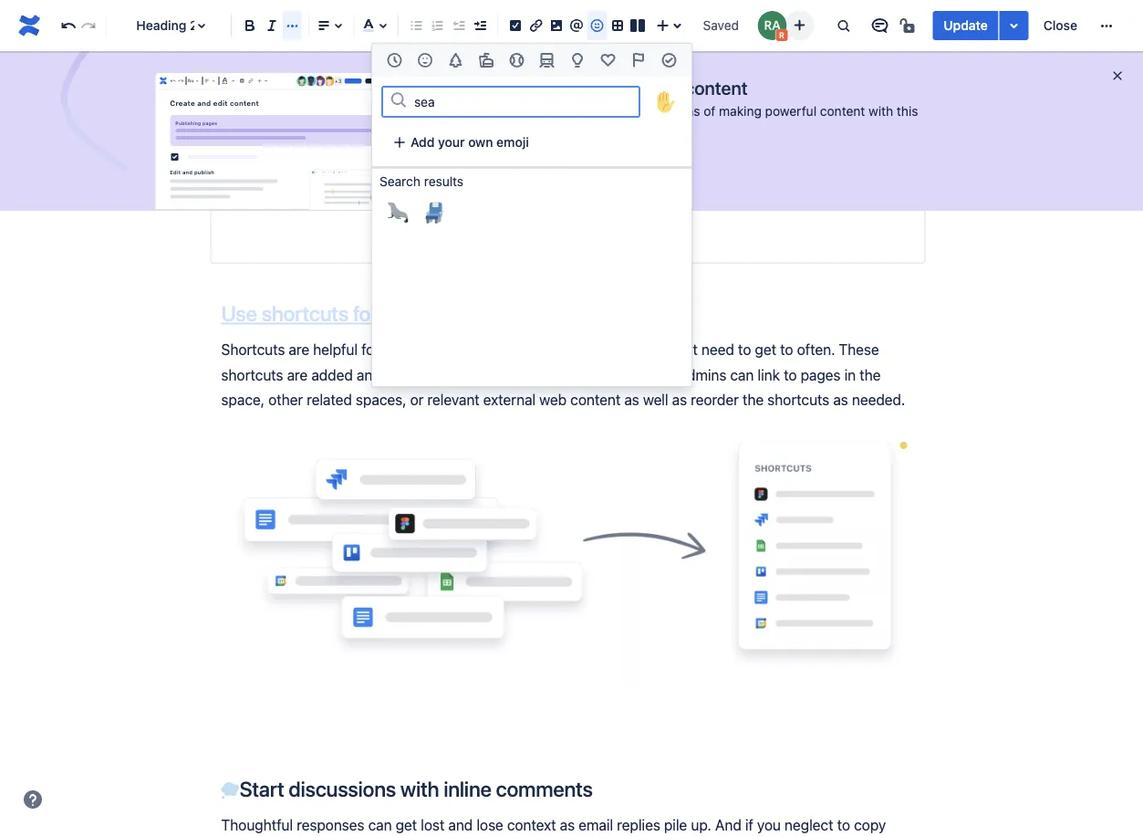 Task type: vqa. For each thing, say whether or not it's contained in the screenshot.
bottommost space
yes



Task type: locate. For each thing, give the bounding box(es) containing it.
0 horizontal spatial get
[[396, 816, 417, 833]]

0 horizontal spatial checkbox image
[[167, 150, 182, 164]]

0 horizontal spatial team's
[[722, 185, 767, 202]]

contact down links
[[692, 134, 741, 152]]

so left no restrictions image
[[873, 0, 889, 16]]

1 vertical spatial are
[[287, 366, 308, 383]]

slack
[[726, 109, 761, 127]]

a left sense
[[737, 23, 745, 41]]

productivity image
[[658, 49, 680, 71]]

2 vertical spatial or
[[410, 391, 424, 408]]

0 horizontal spatial pages
[[203, 120, 217, 126]]

dismiss image
[[1111, 68, 1125, 83]]

0 vertical spatial space
[[618, 341, 657, 358]]

and inside thoughtful responses can get lost and lose context as email replies pile up. and if you neglect to copy
[[449, 816, 473, 833]]

foundations
[[631, 104, 701, 119]]

0 vertical spatial you
[[715, 160, 739, 177]]

1 horizontal spatial a
[[737, 23, 745, 41]]

1 vertical spatial email
[[579, 816, 614, 833]]

of down tell people how to contact you.
[[704, 104, 716, 119]]

1 horizontal spatial checkbox image
[[238, 74, 246, 88]]

your inside so visitors can quickly get a sense of your team's goals.
[[808, 23, 837, 41]]

start discussions with inline comments
[[240, 776, 593, 801]]

external
[[484, 391, 536, 408]]

team's inside so visitors can quickly get a sense of your team's goals.
[[840, 23, 885, 41]]

create inside create better content learn the foundations of making powerful content with this interactive template.
[[572, 77, 627, 98]]

visitors inside the share your timezone and links to slack channels, email aliases, or other contact details your team uses so visitors can contact you with questions or feedback about your team's work.
[[584, 160, 631, 177]]

create up "learn"
[[572, 77, 627, 98]]

try
[[584, 160, 603, 175]]

your inside button
[[438, 135, 465, 150]]

0 vertical spatial so
[[873, 0, 889, 16]]

travel & places image
[[536, 49, 558, 71]]

2 horizontal spatial get
[[755, 341, 777, 358]]

pages down create and edit content
[[203, 120, 217, 126]]

your
[[808, 23, 837, 41], [845, 84, 874, 102], [792, 134, 821, 152], [438, 135, 465, 150], [690, 185, 719, 202]]

0 vertical spatial contact
[[713, 84, 766, 102]]

content up making
[[685, 77, 748, 98]]

the down link
[[743, 391, 764, 408]]

timezone
[[584, 109, 644, 127]]

space up external
[[498, 366, 538, 383]]

chevron down image for text color image
[[230, 74, 237, 88]]

1 horizontal spatial so
[[896, 134, 911, 152]]

visitors inside so visitors can quickly get a sense of your team's goals.
[[584, 23, 631, 41]]

you right if
[[758, 816, 781, 833]]

easy
[[382, 301, 425, 326]]

as left 'well'
[[625, 391, 640, 408]]

1 horizontal spatial chevron down image
[[230, 74, 237, 88]]

layouts image
[[627, 15, 649, 37]]

1 chevron down image from the left
[[194, 74, 201, 88]]

you
[[715, 160, 739, 177], [758, 816, 781, 833]]

might
[[661, 341, 698, 358]]

a inside so visitors can quickly get a sense of your team's goals.
[[737, 23, 745, 41]]

can up about
[[634, 160, 658, 177]]

align left image
[[203, 74, 211, 88]]

to
[[695, 84, 709, 102], [709, 109, 722, 127], [738, 341, 752, 358], [781, 341, 794, 358], [784, 366, 797, 383], [838, 816, 851, 833]]

or down team
[[841, 160, 855, 177]]

chevron down image left align left icon
[[194, 74, 201, 88]]

1 vertical spatial with
[[743, 160, 770, 177]]

space up 'space'
[[618, 341, 657, 358]]

numbered list ⌘⇧7 image
[[427, 15, 449, 37]]

sense
[[748, 23, 787, 41]]

1 horizontal spatial space
[[618, 341, 657, 358]]

or up "template"
[[636, 134, 649, 152]]

so right uses
[[896, 134, 911, 152]]

and
[[197, 99, 211, 107], [648, 109, 672, 127], [182, 169, 193, 175], [357, 366, 381, 383], [449, 816, 473, 833]]

1 vertical spatial checkbox image
[[167, 150, 182, 164]]

can
[[634, 23, 658, 41], [634, 160, 658, 177], [731, 366, 754, 383], [368, 816, 392, 833]]

admins
[[680, 366, 727, 383]]

as inside thoughtful responses can get lost and lose context as email replies pile up. and if you neglect to copy
[[560, 816, 575, 833]]

and up the "spaces,"
[[357, 366, 381, 383]]

get up link
[[755, 341, 777, 358]]

1 horizontal spatial with
[[743, 160, 770, 177]]

1 horizontal spatial create
[[572, 77, 627, 98]]

1 horizontal spatial team's
[[840, 23, 885, 41]]

0 vertical spatial team's
[[840, 23, 885, 41]]

that
[[494, 341, 520, 358]]

can right table icon
[[634, 23, 658, 41]]

0 horizontal spatial space
[[498, 366, 538, 383]]

a up administrator.
[[606, 341, 614, 358]]

2 vertical spatial get
[[396, 816, 417, 833]]

1 horizontal spatial email
[[831, 109, 866, 127]]

so
[[873, 0, 889, 16], [896, 134, 911, 152]]

your right ruby anderson image
[[808, 23, 837, 41]]

0 horizontal spatial you
[[715, 160, 739, 177]]

team's left no restrictions image
[[840, 23, 885, 41]]

can inside shortcuts are helpful for important pages that members of a space might need to get to often. these shortcuts are added and organized by the space administrator. space admins can link to pages in the space, other related spaces, or relevant external web content as well as reorder the shortcuts as needed.
[[731, 366, 754, 383]]

symbols image
[[597, 49, 619, 71]]

a
[[737, 23, 745, 41], [606, 341, 614, 358]]

your up questions
[[792, 134, 821, 152]]

shortcuts down shortcuts
[[221, 366, 283, 383]]

thoughtful responses can get lost and lose context as email replies pile up. and if you neglect to copy
[[221, 816, 890, 836]]

text color image
[[220, 74, 231, 88]]

of inside so visitors can quickly get a sense of your team's goals.
[[791, 23, 804, 41]]

chevron down image right link image
[[262, 74, 270, 88]]

powerful
[[766, 104, 817, 119]]

of up administrator.
[[589, 341, 603, 358]]

the
[[608, 104, 627, 119], [473, 366, 494, 383], [860, 366, 881, 383], [743, 391, 764, 408]]

2 chevron down image from the left
[[230, 74, 237, 88]]

nature image
[[445, 49, 467, 71]]

2 horizontal spatial of
[[791, 23, 804, 41]]

content down share
[[820, 104, 866, 119]]

search results
[[380, 174, 464, 189]]

visitors
[[584, 23, 631, 41], [584, 160, 631, 177]]

:thought_balloon: image
[[221, 782, 240, 800], [221, 782, 240, 800]]

of right ruby anderson image
[[791, 23, 804, 41]]

0 horizontal spatial create
[[170, 99, 195, 107]]

0 vertical spatial get
[[712, 23, 733, 41]]

help image
[[22, 789, 44, 811]]

chevron down image
[[194, 74, 201, 88], [262, 74, 270, 88]]

get left lost
[[396, 816, 417, 833]]

visitors down aliases,
[[584, 160, 631, 177]]

can right the responses
[[368, 816, 392, 833]]

search
[[380, 174, 421, 189]]

1 horizontal spatial get
[[712, 23, 733, 41]]

other down links
[[653, 134, 688, 152]]

edit and publish
[[170, 169, 214, 175]]

other inside the share your timezone and links to slack channels, email aliases, or other contact details your team uses so visitors can contact you with questions or feedback about your team's work.
[[653, 134, 688, 152]]

with inside create better content learn the foundations of making powerful content with this interactive template.
[[869, 104, 894, 119]]

other right space,
[[268, 391, 303, 408]]

your right add
[[438, 135, 465, 150]]

as down in in the right top of the page
[[834, 391, 849, 408]]

pages
[[203, 120, 217, 126], [451, 341, 491, 358], [801, 366, 841, 383]]

context
[[507, 816, 556, 833]]

contact up about
[[662, 160, 711, 177]]

or down organized
[[410, 391, 424, 408]]

:raised_hand: image
[[650, 85, 683, 118]]

2 vertical spatial with
[[401, 776, 439, 801]]

you down "slack"
[[715, 160, 739, 177]]

for
[[353, 301, 378, 326], [362, 341, 380, 358]]

team's left work.
[[722, 185, 767, 202]]

contact up making
[[713, 84, 766, 102]]

2 vertical spatial of
[[589, 341, 603, 358]]

indent tab image
[[469, 15, 491, 37]]

email left replies
[[579, 816, 614, 833]]

create up the publishing
[[170, 99, 195, 107]]

outdent ⇧tab image
[[448, 15, 470, 37]]

to right "need"
[[738, 341, 752, 358]]

0 vertical spatial shortcuts
[[262, 301, 349, 326]]

other inside shortcuts are helpful for important pages that members of a space might need to get to often. these shortcuts are added and organized by the space administrator. space admins can link to pages in the space, other related spaces, or relevant external web content as well as reorder the shortcuts as needed.
[[268, 391, 303, 408]]

2 horizontal spatial or
[[841, 160, 855, 177]]

so inside so visitors can quickly get a sense of your team's goals.
[[873, 0, 889, 16]]

1 vertical spatial a
[[606, 341, 614, 358]]

with down details
[[743, 160, 770, 177]]

as right context
[[560, 816, 575, 833]]

administrator.
[[541, 366, 631, 383]]

1 horizontal spatial you
[[758, 816, 781, 833]]

1 vertical spatial other
[[268, 391, 303, 408]]

create
[[572, 77, 627, 98], [170, 99, 195, 107]]

2 chevron down image from the left
[[262, 74, 270, 88]]

space
[[618, 341, 657, 358], [498, 366, 538, 383]]

shortcuts up helpful
[[262, 301, 349, 326]]

and right lost
[[449, 816, 473, 833]]

1 horizontal spatial other
[[653, 134, 688, 152]]

for left easy
[[353, 301, 378, 326]]

emoji picker dialog
[[371, 43, 693, 387]]

results
[[424, 174, 464, 189]]

email up team
[[831, 109, 866, 127]]

use
[[221, 301, 257, 326]]

1 horizontal spatial or
[[636, 134, 649, 152]]

0 vertical spatial for
[[353, 301, 378, 326]]

0 horizontal spatial so
[[873, 0, 889, 16]]

0 horizontal spatial email
[[579, 816, 614, 833]]

checkbox image left link image
[[238, 74, 246, 88]]

a inside shortcuts are helpful for important pages that members of a space might need to get to often. these shortcuts are added and organized by the space administrator. space admins can link to pages in the space, other related spaces, or relevant external web content as well as reorder the shortcuts as needed.
[[606, 341, 614, 358]]

emojis actions and list panel tab panel
[[372, 77, 692, 386]]

with left this
[[869, 104, 894, 119]]

2 vertical spatial pages
[[801, 366, 841, 383]]

italic ⌘i image
[[261, 15, 283, 37]]

1 vertical spatial space
[[498, 366, 538, 383]]

with up lost
[[401, 776, 439, 801]]

1 vertical spatial team's
[[722, 185, 767, 202]]

for right helpful
[[362, 341, 380, 358]]

and inside shortcuts are helpful for important pages that members of a space might need to get to often. these shortcuts are added and organized by the space administrator. space admins can link to pages in the space, other related spaces, or relevant external web content as well as reorder the shortcuts as needed.
[[357, 366, 381, 383]]

to left copy
[[838, 816, 851, 833]]

shortcuts down link
[[768, 391, 830, 408]]

0 vertical spatial of
[[791, 23, 804, 41]]

chevron down image left link image
[[230, 74, 237, 88]]

visitors up the goals.
[[584, 23, 631, 41]]

1 vertical spatial you
[[758, 816, 781, 833]]

+3
[[335, 77, 342, 84]]

0 horizontal spatial a
[[606, 341, 614, 358]]

0 vertical spatial other
[[653, 134, 688, 152]]

1 chevron down image from the left
[[210, 74, 218, 88]]

are
[[289, 341, 309, 358], [287, 366, 308, 383]]

1 vertical spatial of
[[704, 104, 716, 119]]

0 vertical spatial pages
[[203, 120, 217, 126]]

to right how
[[695, 84, 709, 102]]

chevron down image
[[210, 74, 218, 88], [230, 74, 237, 88]]

get
[[712, 23, 733, 41], [755, 341, 777, 358], [396, 816, 417, 833]]

more image
[[1096, 15, 1118, 37]]

confluence icon image
[[158, 76, 168, 86]]

0 vertical spatial visitors
[[584, 23, 631, 41]]

to inside thoughtful responses can get lost and lose context as email replies pile up. and if you neglect to copy
[[838, 816, 851, 833]]

0 horizontal spatial chevron down image
[[194, 74, 201, 88]]

other
[[653, 134, 688, 152], [268, 391, 303, 408]]

publishing pages
[[175, 120, 217, 126]]

undo ⌘z image
[[58, 15, 79, 37]]

emoji
[[497, 135, 529, 150]]

email inside the share your timezone and links to slack channels, email aliases, or other contact details your team uses so visitors can contact you with questions or feedback about your team's work.
[[831, 109, 866, 127]]

use shortcuts for easy access
[[221, 301, 494, 326]]

1 vertical spatial contact
[[692, 134, 741, 152]]

this
[[897, 104, 919, 119]]

2 visitors from the top
[[584, 160, 631, 177]]

2
[[190, 18, 198, 33]]

can left link
[[731, 366, 754, 383]]

1 horizontal spatial chevron down image
[[262, 74, 270, 88]]

shortcuts
[[262, 301, 349, 326], [221, 366, 283, 383], [768, 391, 830, 408]]

checkbox image
[[238, 74, 246, 88], [167, 150, 182, 164]]

often.
[[797, 341, 836, 358]]

to right links
[[709, 109, 722, 127]]

redo image
[[177, 74, 185, 88]]

1 vertical spatial visitors
[[584, 160, 631, 177]]

and down how
[[648, 109, 672, 127]]

get inside shortcuts are helpful for important pages that members of a space might need to get to often. these shortcuts are added and organized by the space administrator. space admins can link to pages in the space, other related spaces, or relevant external web content as well as reorder the shortcuts as needed.
[[755, 341, 777, 358]]

team's inside the share your timezone and links to slack channels, email aliases, or other contact details your team uses so visitors can contact you with questions or feedback about your team's work.
[[722, 185, 767, 202]]

get right quickly
[[712, 23, 733, 41]]

1 vertical spatial create
[[170, 99, 195, 107]]

0 vertical spatial create
[[572, 77, 627, 98]]

1 vertical spatial so
[[896, 134, 911, 152]]

responses
[[297, 816, 365, 833]]

redo ⌘⇧z image
[[78, 15, 100, 37]]

for inside shortcuts are helpful for important pages that members of a space might need to get to often. these shortcuts are added and organized by the space administrator. space admins can link to pages in the space, other related spaces, or relevant external web content as well as reorder the shortcuts as needed.
[[362, 341, 380, 358]]

align left image
[[313, 15, 335, 37]]

heading 2 button
[[114, 5, 224, 46]]

are left added
[[287, 366, 308, 383]]

checkbox image up edit
[[167, 150, 182, 164]]

pages up by
[[451, 341, 491, 358]]

you inside thoughtful responses can get lost and lose context as email replies pile up. and if you neglect to copy
[[758, 816, 781, 833]]

1 vertical spatial for
[[362, 341, 380, 358]]

tell
[[584, 84, 608, 102]]

making
[[719, 104, 762, 119]]

0 horizontal spatial chevron down image
[[210, 74, 218, 88]]

are left helpful
[[289, 341, 309, 358]]

the inside create better content learn the foundations of making powerful content with this interactive template.
[[608, 104, 627, 119]]

1 vertical spatial get
[[755, 341, 777, 358]]

content down administrator.
[[571, 391, 621, 408]]

2 horizontal spatial with
[[869, 104, 894, 119]]

neglect
[[785, 816, 834, 833]]

1 horizontal spatial pages
[[451, 341, 491, 358]]

chevron down image left text color image
[[210, 74, 218, 88]]

0 vertical spatial email
[[831, 109, 866, 127]]

0 vertical spatial with
[[869, 104, 894, 119]]

needed.
[[852, 391, 906, 408]]

close
[[1044, 18, 1078, 33]]

goals.
[[584, 48, 623, 66]]

can inside thoughtful responses can get lost and lose context as email replies pile up. and if you neglect to copy
[[368, 816, 392, 833]]

no restrictions image
[[898, 15, 920, 37]]

access
[[429, 301, 494, 326]]

1 horizontal spatial of
[[704, 104, 716, 119]]

the up the interactive
[[608, 104, 627, 119]]

try template button
[[572, 153, 672, 183]]

0 horizontal spatial or
[[410, 391, 424, 408]]

confluence image
[[15, 11, 44, 40], [15, 11, 44, 40]]

0 vertical spatial a
[[737, 23, 745, 41]]

important
[[383, 341, 447, 358]]

links
[[676, 109, 705, 127]]

create for better
[[572, 77, 627, 98]]

pages down often.
[[801, 366, 841, 383]]

0 horizontal spatial other
[[268, 391, 303, 408]]

text style image
[[187, 74, 194, 88]]

0 horizontal spatial of
[[589, 341, 603, 358]]

1 visitors from the top
[[584, 23, 631, 41]]



Task type: describe. For each thing, give the bounding box(es) containing it.
start
[[240, 776, 284, 801]]

2 vertical spatial shortcuts
[[768, 391, 830, 408]]

people image
[[414, 49, 436, 71]]

:seat: image
[[424, 202, 445, 224]]

edit
[[170, 169, 181, 175]]

inline
[[444, 776, 492, 801]]

interactive
[[572, 122, 634, 137]]

editable content region
[[192, 0, 944, 836]]

quickly
[[662, 23, 708, 41]]

update button
[[933, 11, 999, 40]]

lose
[[477, 816, 504, 833]]

action item image
[[505, 15, 527, 37]]

emoji image
[[586, 15, 608, 37]]

frequent image
[[384, 49, 406, 71]]

link
[[758, 366, 780, 383]]

well
[[643, 391, 669, 408]]

objects image
[[567, 49, 589, 71]]

details
[[745, 134, 788, 152]]

Emoji name field
[[409, 89, 639, 114]]

questions
[[774, 160, 838, 177]]

get inside so visitors can quickly get a sense of your team's goals.
[[712, 23, 733, 41]]

to left often.
[[781, 341, 794, 358]]

:raised_hand: image
[[655, 91, 677, 113]]

so visitors can quickly get a sense of your team's goals.
[[584, 0, 892, 66]]

of inside shortcuts are helpful for important pages that members of a space might need to get to often. these shortcuts are added and organized by the space administrator. space admins can link to pages in the space, other related spaces, or relevant external web content as well as reorder the shortcuts as needed.
[[589, 341, 603, 358]]

own
[[468, 135, 493, 150]]

try template
[[584, 160, 660, 175]]

your right about
[[690, 185, 719, 202]]

link image
[[525, 15, 547, 37]]

these
[[839, 341, 880, 358]]

plus image
[[256, 74, 263, 88]]

you inside the share your timezone and links to slack channels, email aliases, or other contact details your team uses so visitors can contact you with questions or feedback about your team's work.
[[715, 160, 739, 177]]

undo image
[[169, 74, 177, 88]]

relevant
[[428, 391, 480, 408]]

and left edit
[[197, 99, 211, 107]]

spaces,
[[356, 391, 407, 408]]

get inside thoughtful responses can get lost and lose context as email replies pile up. and if you neglect to copy
[[396, 816, 417, 833]]

discussions
[[289, 776, 396, 801]]

bullet list ⌘⇧8 image
[[406, 15, 428, 37]]

0 horizontal spatial with
[[401, 776, 439, 801]]

helpful
[[313, 341, 358, 358]]

the right in in the right top of the page
[[860, 366, 881, 383]]

aliases,
[[584, 134, 632, 152]]

create better content learn the foundations of making powerful content with this interactive template.
[[572, 77, 919, 137]]

lost
[[421, 816, 445, 833]]

added
[[312, 366, 353, 383]]

web
[[540, 391, 567, 408]]

find and replace image
[[833, 15, 855, 37]]

your right share
[[845, 84, 874, 102]]

heading 2
[[136, 18, 198, 33]]

create for and
[[170, 99, 195, 107]]

content inside shortcuts are helpful for important pages that members of a space might need to get to often. these shortcuts are added and organized by the space administrator. space admins can link to pages in the space, other related spaces, or relevant external web content as well as reorder the shortcuts as needed.
[[571, 391, 621, 408]]

1 vertical spatial or
[[841, 160, 855, 177]]

bold ⌘b image
[[239, 15, 261, 37]]

to inside the share your timezone and links to slack channels, email aliases, or other contact details your team uses so visitors can contact you with questions or feedback about your team's work.
[[709, 109, 722, 127]]

1 vertical spatial pages
[[451, 341, 491, 358]]

invite to edit image
[[789, 14, 811, 36]]

as right 'well'
[[672, 391, 687, 408]]

publishing
[[175, 120, 201, 126]]

to right link
[[784, 366, 797, 383]]

content down link image
[[230, 99, 259, 107]]

can inside so visitors can quickly get a sense of your team's goals.
[[634, 23, 658, 41]]

can inside the share your timezone and links to slack channels, email aliases, or other contact details your team uses so visitors can contact you with questions or feedback about your team's work.
[[634, 160, 658, 177]]

adjust update settings image
[[1004, 15, 1026, 37]]

email inside thoughtful responses can get lost and lose context as email replies pile up. and if you neglect to copy
[[579, 816, 614, 833]]

mention image
[[566, 15, 588, 37]]

channels,
[[765, 109, 828, 127]]

of inside create better content learn the foundations of making powerful content with this interactive template.
[[704, 104, 716, 119]]

up.
[[691, 816, 712, 833]]

better
[[631, 77, 681, 98]]

add your own emoji
[[411, 135, 529, 150]]

and right edit
[[182, 169, 193, 175]]

with inside the share your timezone and links to slack channels, email aliases, or other contact details your team uses so visitors can contact you with questions or feedback about your team's work.
[[743, 160, 770, 177]]

organized
[[385, 366, 450, 383]]

and
[[716, 816, 742, 833]]

chevron down image for align left icon
[[210, 74, 218, 88]]

shortcuts are helpful for important pages that members of a space might need to get to often. these shortcuts are added and organized by the space administrator. space admins can link to pages in the space, other related spaces, or relevant external web content as well as reorder the shortcuts as needed.
[[221, 341, 906, 408]]

people
[[611, 84, 659, 102]]

so inside the share your timezone and links to slack channels, email aliases, or other contact details your team uses so visitors can contact you with questions or feedback about your team's work.
[[896, 134, 911, 152]]

uses
[[861, 134, 892, 152]]

members
[[524, 341, 586, 358]]

by
[[454, 366, 470, 383]]

table image
[[607, 15, 629, 37]]

you.
[[770, 84, 800, 102]]

related
[[307, 391, 352, 408]]

add
[[411, 135, 435, 150]]

learn
[[572, 104, 605, 119]]

copy
[[855, 816, 886, 833]]

pile
[[664, 816, 688, 833]]

link image
[[247, 74, 255, 88]]

about
[[648, 185, 686, 202]]

and inside the share your timezone and links to slack channels, email aliases, or other contact details your team uses so visitors can contact you with questions or feedback about your team's work.
[[648, 109, 672, 127]]

reorder
[[691, 391, 739, 408]]

if
[[746, 816, 754, 833]]

create and edit content
[[170, 99, 259, 107]]

the right by
[[473, 366, 494, 383]]

feedback
[[584, 185, 645, 202]]

share your timezone and links to slack channels, email aliases, or other contact details your team uses so visitors can contact you with questions or feedback about your team's work.
[[584, 84, 915, 202]]

food & drink image
[[475, 49, 497, 71]]

template.
[[637, 122, 693, 137]]

edit
[[213, 99, 228, 107]]

2 horizontal spatial pages
[[801, 366, 841, 383]]

0 vertical spatial checkbox image
[[238, 74, 246, 88]]

0 vertical spatial are
[[289, 341, 309, 358]]

comment icon image
[[869, 15, 891, 37]]

in
[[845, 366, 856, 383]]

how
[[662, 84, 692, 102]]

2 vertical spatial contact
[[662, 160, 711, 177]]

add image, video, or file image
[[546, 15, 568, 37]]

1 vertical spatial shortcuts
[[221, 366, 283, 383]]

:seal: image
[[387, 202, 409, 224]]

shortcuts
[[221, 341, 285, 358]]

0 vertical spatial or
[[636, 134, 649, 152]]

activity image
[[506, 49, 528, 71]]

comments
[[496, 776, 593, 801]]

close button
[[1033, 11, 1089, 40]]

flags image
[[628, 49, 650, 71]]

choose an emoji category tab list
[[372, 44, 692, 77]]

thoughtful
[[221, 816, 293, 833]]

template
[[607, 160, 660, 175]]

chevron down image for plus icon on the left top of page
[[262, 74, 270, 88]]

need
[[702, 341, 735, 358]]

ruby anderson image
[[758, 11, 787, 40]]

replies
[[617, 816, 661, 833]]

share
[[804, 84, 842, 102]]

more formatting image
[[281, 15, 303, 37]]

chevron down image for text style icon
[[194, 74, 201, 88]]

work.
[[770, 185, 806, 202]]

or inside shortcuts are helpful for important pages that members of a space might need to get to often. these shortcuts are added and organized by the space administrator. space admins can link to pages in the space, other related spaces, or relevant external web content as well as reorder the shortcuts as needed.
[[410, 391, 424, 408]]

heading
[[136, 18, 187, 33]]

space,
[[221, 391, 265, 408]]

saved
[[703, 18, 739, 33]]

space
[[635, 366, 676, 383]]



